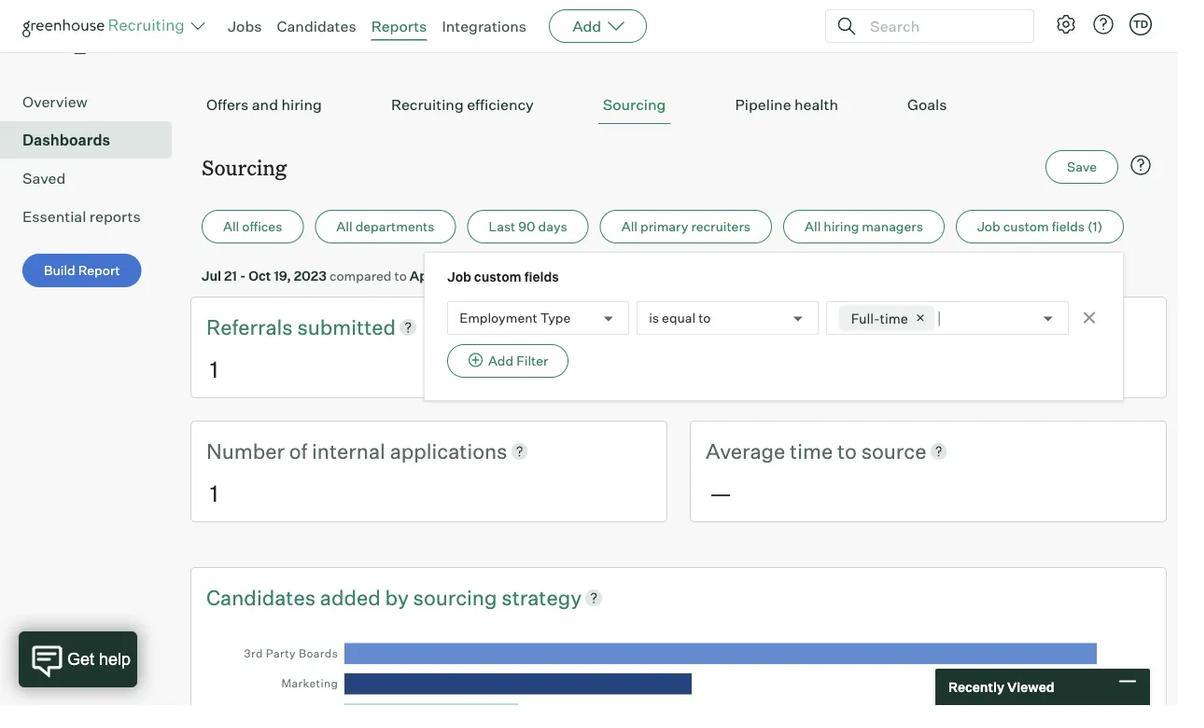 Task type: locate. For each thing, give the bounding box(es) containing it.
referrals
[[206, 314, 297, 340]]

0 vertical spatial to
[[395, 268, 407, 284]]

1 vertical spatial fields
[[525, 269, 559, 285]]

all inside all hiring managers button
[[805, 219, 821, 235]]

to
[[395, 268, 407, 284], [699, 310, 711, 327], [838, 438, 857, 464]]

time down managers
[[880, 310, 908, 327]]

hiring
[[282, 95, 322, 114], [824, 219, 860, 235]]

last
[[489, 219, 516, 235]]

candidates
[[277, 17, 356, 35], [206, 585, 316, 611]]

0 vertical spatial candidates link
[[277, 17, 356, 35]]

1 vertical spatial 1
[[210, 479, 218, 507]]

1 vertical spatial hiring
[[824, 219, 860, 235]]

0 vertical spatial add
[[573, 17, 602, 35]]

all left offices
[[223, 219, 239, 235]]

1 all from the left
[[223, 219, 239, 235]]

all left departments
[[337, 219, 353, 235]]

1 vertical spatial to
[[699, 310, 711, 327]]

sourcing button
[[598, 86, 671, 124]]

build report button
[[22, 254, 142, 288]]

time right average
[[790, 438, 833, 464]]

offices
[[242, 219, 282, 235]]

2 vertical spatial to
[[838, 438, 857, 464]]

added link
[[808, 313, 868, 342], [320, 584, 385, 612]]

time for average
[[790, 438, 833, 464]]

1 horizontal spatial job
[[978, 219, 1001, 235]]

1 horizontal spatial hiring
[[824, 219, 860, 235]]

job inside button
[[978, 219, 1001, 235]]

2023 right the 19,
[[294, 268, 327, 284]]

custom left '(1)'
[[1004, 219, 1049, 235]]

1 vertical spatial time
[[790, 438, 833, 464]]

fields up type
[[525, 269, 559, 285]]

0 horizontal spatial time
[[790, 438, 833, 464]]

candidates link
[[277, 17, 356, 35], [206, 584, 320, 612]]

all departments button
[[315, 210, 456, 244]]

1 horizontal spatial added link
[[808, 313, 868, 342]]

custom up employment
[[474, 269, 522, 285]]

sourcing
[[413, 585, 497, 611]]

all primary recruiters
[[622, 219, 751, 235]]

1 horizontal spatial custom
[[1004, 219, 1049, 235]]

job for job custom fields (1)
[[978, 219, 1001, 235]]

oct
[[249, 268, 271, 284]]

1 - from the left
[[240, 268, 246, 284]]

td button
[[1130, 13, 1152, 35]]

0 horizontal spatial jul
[[202, 268, 221, 284]]

0 horizontal spatial added
[[320, 585, 381, 611]]

0 horizontal spatial fields
[[525, 269, 559, 285]]

recruiting
[[391, 95, 464, 114]]

add button
[[549, 9, 647, 43]]

all for all offices
[[223, 219, 239, 235]]

0 vertical spatial job
[[978, 219, 1001, 235]]

fields for job custom fields (1)
[[1052, 219, 1085, 235]]

overview link
[[22, 91, 164, 113]]

efficiency
[[467, 95, 534, 114]]

2 - from the left
[[455, 268, 461, 284]]

0 vertical spatial fields
[[1052, 219, 1085, 235]]

submitted link
[[297, 313, 396, 342]]

employment type
[[460, 310, 571, 327]]

to left the apr
[[395, 268, 407, 284]]

0 vertical spatial time
[[880, 310, 908, 327]]

0 horizontal spatial reports
[[22, 1, 174, 56]]

fields inside button
[[1052, 219, 1085, 235]]

1 horizontal spatial time
[[880, 310, 908, 327]]

0 horizontal spatial custom
[[474, 269, 522, 285]]

overview
[[22, 93, 88, 111]]

hiring right and
[[282, 95, 322, 114]]

2023 right 20,
[[509, 268, 542, 284]]

0 horizontal spatial -
[[240, 268, 246, 284]]

last 90 days
[[489, 219, 568, 235]]

custom inside button
[[1004, 219, 1049, 235]]

sourcing
[[603, 95, 666, 114], [202, 153, 287, 181]]

pipeline
[[735, 95, 792, 114]]

add up sourcing button
[[573, 17, 602, 35]]

is equal to
[[649, 310, 711, 327]]

custom for job custom fields
[[474, 269, 522, 285]]

number
[[206, 438, 285, 464]]

1 horizontal spatial fields
[[1052, 219, 1085, 235]]

1 vertical spatial add
[[488, 353, 514, 370]]

0 vertical spatial added
[[808, 314, 868, 340]]

20,
[[486, 268, 506, 284]]

recently viewed
[[949, 680, 1055, 696]]

3 all from the left
[[622, 219, 638, 235]]

0 vertical spatial sourcing
[[603, 95, 666, 114]]

source
[[862, 438, 927, 464]]

saved
[[22, 169, 66, 188]]

0 horizontal spatial to
[[395, 268, 407, 284]]

add inside popup button
[[573, 17, 602, 35]]

candidates for candidates added by sourcing
[[206, 585, 316, 611]]

viewed
[[1008, 680, 1055, 696]]

add left 'filter'
[[488, 353, 514, 370]]

jul left 21
[[202, 268, 221, 284]]

jul left 20,
[[463, 268, 483, 284]]

employment
[[460, 310, 538, 327]]

2 horizontal spatial to
[[838, 438, 857, 464]]

candidates for candidates
[[277, 17, 356, 35]]

1 vertical spatial added link
[[320, 584, 385, 612]]

jobs
[[228, 17, 262, 35]]

1 vertical spatial job
[[447, 269, 472, 285]]

add inside button
[[488, 353, 514, 370]]

1 jul from the left
[[202, 268, 221, 284]]

reports up recruiting
[[371, 17, 427, 35]]

td
[[1134, 18, 1149, 30]]

0 vertical spatial custom
[[1004, 219, 1049, 235]]

all offices button
[[202, 210, 304, 244]]

1 vertical spatial custom
[[474, 269, 522, 285]]

1 horizontal spatial to
[[699, 310, 711, 327]]

td button
[[1126, 9, 1156, 39]]

jobs link
[[228, 17, 262, 35]]

sourcing down add popup button
[[603, 95, 666, 114]]

all left managers
[[805, 219, 821, 235]]

all inside all primary recruiters button
[[622, 219, 638, 235]]

type
[[540, 310, 571, 327]]

report
[[78, 263, 120, 279]]

1 down number at the left of the page
[[210, 479, 218, 507]]

0 vertical spatial 1
[[210, 355, 218, 383]]

- right 21
[[240, 268, 246, 284]]

1 vertical spatial candidates link
[[206, 584, 320, 612]]

tab list
[[202, 86, 1156, 124]]

all
[[223, 219, 239, 235], [337, 219, 353, 235], [622, 219, 638, 235], [805, 219, 821, 235]]

managers
[[862, 219, 924, 235]]

strategy
[[502, 585, 582, 611]]

fields left '(1)'
[[1052, 219, 1085, 235]]

to left source
[[838, 438, 857, 464]]

to right equal
[[699, 310, 711, 327]]

0 horizontal spatial hiring
[[282, 95, 322, 114]]

sourcing inside button
[[603, 95, 666, 114]]

add for add filter
[[488, 353, 514, 370]]

all left primary
[[622, 219, 638, 235]]

0 horizontal spatial sourcing
[[202, 153, 287, 181]]

0 horizontal spatial 2023
[[294, 268, 327, 284]]

1
[[210, 355, 218, 383], [210, 479, 218, 507]]

time
[[880, 310, 908, 327], [790, 438, 833, 464]]

0 horizontal spatial added link
[[320, 584, 385, 612]]

1 horizontal spatial -
[[455, 268, 461, 284]]

19,
[[274, 268, 291, 284]]

jul
[[202, 268, 221, 284], [463, 268, 483, 284]]

1 horizontal spatial sourcing
[[603, 95, 666, 114]]

- right 22
[[455, 268, 461, 284]]

1 horizontal spatial add
[[573, 17, 602, 35]]

all hiring managers button
[[784, 210, 945, 244]]

reports up overview link
[[22, 1, 174, 56]]

tab list containing offers and hiring
[[202, 86, 1156, 124]]

1 vertical spatial added
[[320, 585, 381, 611]]

xychart image
[[233, 630, 1125, 707]]

health
[[795, 95, 839, 114]]

0 vertical spatial added link
[[808, 313, 868, 342]]

hiring inside button
[[824, 219, 860, 235]]

(1)
[[1088, 219, 1103, 235]]

1 horizontal spatial added
[[808, 314, 868, 340]]

0 vertical spatial candidates
[[277, 17, 356, 35]]

all inside all departments button
[[337, 219, 353, 235]]

sourcing up "all offices"
[[202, 153, 287, 181]]

0 horizontal spatial add
[[488, 353, 514, 370]]

1 horizontal spatial 2023
[[509, 268, 542, 284]]

0 vertical spatial hiring
[[282, 95, 322, 114]]

1 vertical spatial candidates
[[206, 585, 316, 611]]

added
[[808, 314, 868, 340], [320, 585, 381, 611]]

all inside all offices button
[[223, 219, 239, 235]]

4 all from the left
[[805, 219, 821, 235]]

1 down the referrals 'link'
[[210, 355, 218, 383]]

by
[[385, 585, 409, 611]]

0 horizontal spatial job
[[447, 269, 472, 285]]

internal
[[312, 438, 386, 464]]

-
[[240, 268, 246, 284], [455, 268, 461, 284]]

2 all from the left
[[337, 219, 353, 235]]

save button
[[1046, 151, 1119, 184]]

hiring left managers
[[824, 219, 860, 235]]

1 horizontal spatial jul
[[463, 268, 483, 284]]

primary
[[641, 219, 689, 235]]

1 2023 from the left
[[294, 268, 327, 284]]

job
[[978, 219, 1001, 235], [447, 269, 472, 285]]

custom for job custom fields (1)
[[1004, 219, 1049, 235]]



Task type: vqa. For each thing, say whether or not it's contained in the screenshot.
Send an offer letter for e-signature with ease.
no



Task type: describe. For each thing, give the bounding box(es) containing it.
—
[[710, 479, 732, 507]]

strategy link
[[502, 584, 582, 612]]

pipeline health
[[735, 95, 839, 114]]

21
[[224, 268, 237, 284]]

greenhouse recruiting image
[[22, 15, 191, 37]]

to for is equal to
[[699, 310, 711, 327]]

filter
[[517, 353, 549, 370]]

add filter button
[[447, 345, 569, 378]]

hiring inside button
[[282, 95, 322, 114]]

compared
[[330, 268, 392, 284]]

1 vertical spatial sourcing
[[202, 153, 287, 181]]

and
[[252, 95, 278, 114]]

faq image
[[1130, 154, 1152, 177]]

number of internal
[[206, 438, 390, 464]]

Search text field
[[866, 13, 1017, 40]]

offers
[[206, 95, 249, 114]]

dashboards link
[[22, 129, 164, 151]]

90
[[519, 219, 536, 235]]

integrations
[[442, 17, 527, 35]]

2 1 from the top
[[210, 479, 218, 507]]

average
[[706, 438, 786, 464]]

goals button
[[903, 86, 952, 124]]

reports link
[[371, 17, 427, 35]]

job custom fields
[[447, 269, 559, 285]]

prospects link
[[706, 313, 808, 342]]

build report
[[44, 263, 120, 279]]

all for all primary recruiters
[[622, 219, 638, 235]]

full-time
[[851, 310, 908, 327]]

to for average time to
[[838, 438, 857, 464]]

equal
[[662, 310, 696, 327]]

dashboards
[[22, 131, 110, 150]]

time for full-
[[880, 310, 908, 327]]

recruiters
[[691, 219, 751, 235]]

fields for job custom fields
[[525, 269, 559, 285]]

essential reports
[[22, 208, 141, 226]]

1 1 from the top
[[210, 355, 218, 383]]

all hiring managers
[[805, 219, 924, 235]]

1 horizontal spatial reports
[[371, 17, 427, 35]]

all for all hiring managers
[[805, 219, 821, 235]]

pipeline health button
[[731, 86, 843, 124]]

saved link
[[22, 167, 164, 190]]

prospects
[[706, 314, 808, 340]]

all offices
[[223, 219, 282, 235]]

2 2023 from the left
[[509, 268, 542, 284]]

applications
[[390, 438, 508, 464]]

last 90 days button
[[467, 210, 589, 244]]

add for add
[[573, 17, 602, 35]]

save
[[1068, 159, 1097, 175]]

2 jul from the left
[[463, 268, 483, 284]]

of
[[289, 438, 308, 464]]

job custom fields (1)
[[978, 219, 1103, 235]]

recruiting efficiency
[[391, 95, 534, 114]]

job for job custom fields
[[447, 269, 472, 285]]

apr
[[410, 268, 433, 284]]

goals
[[908, 95, 947, 114]]

all primary recruiters button
[[600, 210, 772, 244]]

sourcing link
[[413, 584, 502, 612]]

referrals link
[[206, 313, 297, 342]]

recruiting efficiency button
[[387, 86, 539, 124]]

offers and hiring
[[206, 95, 322, 114]]

integrations link
[[442, 17, 527, 35]]

essential reports link
[[22, 206, 164, 228]]

configure image
[[1055, 13, 1078, 35]]

by link
[[385, 584, 413, 612]]

candidates added by sourcing
[[206, 585, 502, 611]]

all departments
[[337, 219, 435, 235]]

essential
[[22, 208, 86, 226]]

build
[[44, 263, 75, 279]]

days
[[538, 219, 568, 235]]

add filter
[[488, 353, 549, 370]]

jul 21 - oct 19, 2023 compared to apr 22 - jul 20, 2023
[[202, 268, 542, 284]]

offers and hiring button
[[202, 86, 327, 124]]

average time to
[[706, 438, 862, 464]]

all for all departments
[[337, 219, 353, 235]]

reports
[[89, 208, 141, 226]]

22
[[436, 268, 452, 284]]

full-
[[851, 310, 880, 327]]

job custom fields (1) button
[[956, 210, 1125, 244]]

submitted
[[297, 314, 396, 340]]



